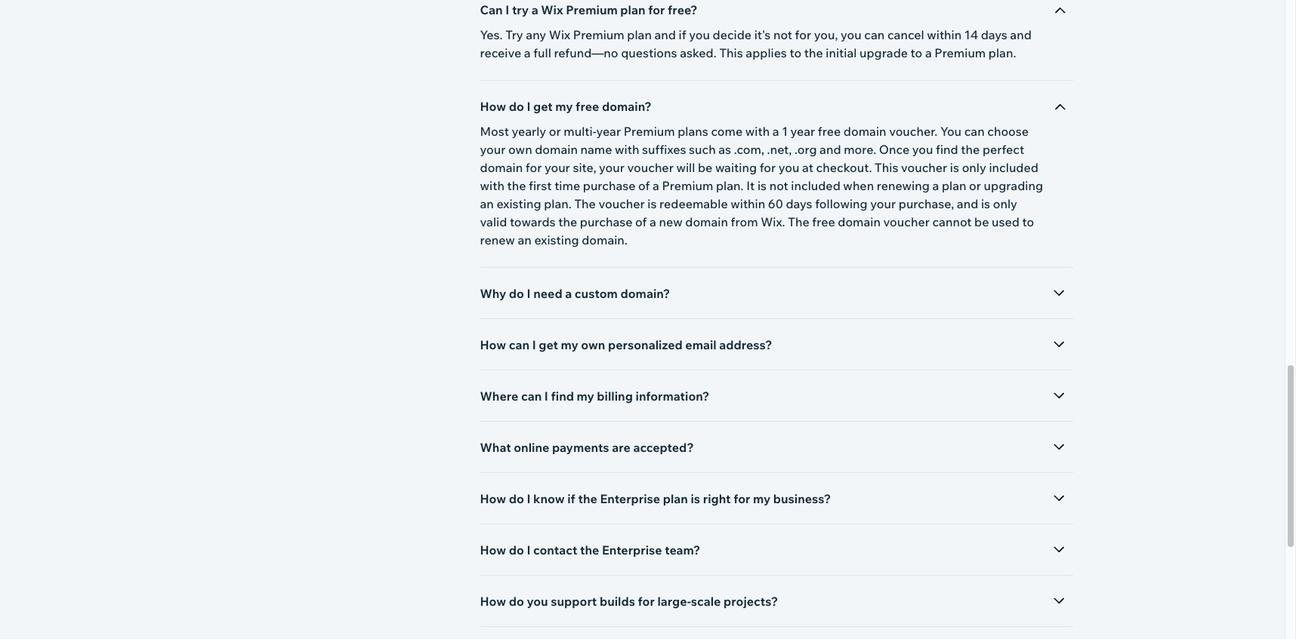 Task type: locate. For each thing, give the bounding box(es) containing it.
yearly
[[512, 124, 546, 139]]

1 vertical spatial within
[[731, 196, 766, 212]]

the down you,
[[805, 45, 823, 60]]

your down name
[[599, 160, 625, 175]]

your
[[480, 142, 506, 157], [545, 160, 570, 175], [599, 160, 625, 175], [871, 196, 896, 212]]

do left contact
[[509, 543, 524, 558]]

domain? right custom
[[621, 286, 670, 301]]

for up first at top
[[526, 160, 542, 175]]

voucher up renewing
[[901, 160, 948, 175]]

1 horizontal spatial with
[[615, 142, 640, 157]]

domain?
[[602, 99, 652, 114], [621, 286, 670, 301]]

0 vertical spatial this
[[720, 45, 743, 60]]

1 horizontal spatial own
[[581, 338, 606, 353]]

not right it's
[[774, 27, 793, 42]]

for down '.net,'
[[760, 160, 776, 175]]

suffixes
[[642, 142, 686, 157]]

0 vertical spatial not
[[774, 27, 793, 42]]

you up initial
[[841, 27, 862, 42]]

i up yearly on the top of the page
[[527, 99, 531, 114]]

1 horizontal spatial days
[[981, 27, 1008, 42]]

do up yearly on the top of the page
[[509, 99, 524, 114]]

you left support
[[527, 595, 548, 610]]

is right it
[[758, 178, 767, 193]]

free up multi-
[[576, 99, 599, 114]]

wix right any
[[549, 27, 571, 42]]

plans
[[678, 124, 709, 139]]

1 vertical spatial not
[[770, 178, 789, 193]]

only down perfect
[[962, 160, 987, 175]]

your up "time"
[[545, 160, 570, 175]]

is
[[950, 160, 960, 175], [758, 178, 767, 193], [648, 196, 657, 212], [981, 196, 991, 212], [691, 492, 701, 507]]

new
[[659, 215, 683, 230]]

0 horizontal spatial the
[[575, 196, 596, 212]]

more.
[[844, 142, 877, 157]]

0 vertical spatial own
[[508, 142, 532, 157]]

get up yearly on the top of the page
[[533, 99, 553, 114]]

1 horizontal spatial this
[[875, 160, 899, 175]]

of
[[639, 178, 650, 193], [636, 215, 647, 230]]

first
[[529, 178, 552, 193]]

1 horizontal spatial be
[[975, 215, 989, 230]]

plan
[[621, 2, 646, 17], [627, 27, 652, 42], [942, 178, 967, 193], [663, 492, 688, 507]]

0 horizontal spatial an
[[480, 196, 494, 212]]

existing down towards
[[534, 233, 579, 248]]

or left upgrading
[[969, 178, 981, 193]]

only
[[962, 160, 987, 175], [993, 196, 1018, 212]]

free?
[[668, 2, 698, 17]]

this down 'decide'
[[720, 45, 743, 60]]

and
[[655, 27, 676, 42], [1010, 27, 1032, 42], [820, 142, 841, 157], [957, 196, 979, 212]]

free up checkout.
[[818, 124, 841, 139]]

to
[[790, 45, 802, 60], [911, 45, 923, 60], [1023, 215, 1035, 230]]

domain.
[[582, 233, 628, 248]]

business?
[[774, 492, 831, 507]]

if up asked.
[[679, 27, 687, 42]]

1 vertical spatial this
[[875, 160, 899, 175]]

1 vertical spatial the
[[788, 215, 810, 230]]

how
[[480, 99, 506, 114], [480, 338, 506, 353], [480, 492, 506, 507], [480, 543, 506, 558], [480, 595, 506, 610]]

my left business?
[[753, 492, 771, 507]]

from
[[731, 215, 758, 230]]

decide
[[713, 27, 752, 42]]

the
[[575, 196, 596, 212], [788, 215, 810, 230]]

questions
[[621, 45, 677, 60]]

initial
[[826, 45, 857, 60]]

my for own
[[561, 338, 579, 353]]

0 vertical spatial if
[[679, 27, 687, 42]]

can right you
[[965, 124, 985, 139]]

be
[[698, 160, 713, 175], [975, 215, 989, 230]]

how can i get my own personalized email address?
[[480, 338, 773, 353]]

year up name
[[596, 124, 621, 139]]

a left 1
[[773, 124, 779, 139]]

once
[[879, 142, 910, 157]]

i down need at the left
[[532, 338, 536, 353]]

i right where
[[545, 389, 548, 404]]

how do i contact the enterprise team?
[[480, 543, 701, 558]]

purchase down site,
[[583, 178, 636, 193]]

0 horizontal spatial if
[[568, 492, 576, 507]]

1 vertical spatial plan.
[[716, 178, 744, 193]]

1 vertical spatial own
[[581, 338, 606, 353]]

2 horizontal spatial with
[[746, 124, 770, 139]]

own inside most yearly or multi-year premium plans come with a 1 year free domain voucher. you can choose your own domain name with suffixes such as .com, .net, .org and more. once you find the perfect domain for your site, your voucher will be waiting for you at checkout. this voucher is only included with the first time purchase of a premium plan. it is not included when renewing a plan or upgrading an existing plan. the voucher is redeemable within 60 days following your purchase, and is only valid towards the purchase of a new domain from wix. the free domain voucher cannot be used to renew an existing domain.
[[508, 142, 532, 157]]

for
[[648, 2, 665, 17], [795, 27, 812, 42], [526, 160, 542, 175], [760, 160, 776, 175], [734, 492, 751, 507], [638, 595, 655, 610]]

days right 60
[[786, 196, 813, 212]]

why do i need a custom domain?
[[480, 286, 670, 301]]

1 vertical spatial be
[[975, 215, 989, 230]]

0 vertical spatial an
[[480, 196, 494, 212]]

find left billing on the bottom left of page
[[551, 389, 574, 404]]

with right name
[[615, 142, 640, 157]]

an down towards
[[518, 233, 532, 248]]

0 horizontal spatial days
[[786, 196, 813, 212]]

the down "time"
[[575, 196, 596, 212]]

this inside most yearly or multi-year premium plans come with a 1 year free domain voucher. you can choose your own domain name with suffixes such as .com, .net, .org and more. once you find the perfect domain for your site, your voucher will be waiting for you at checkout. this voucher is only included with the first time purchase of a premium plan. it is not included when renewing a plan or upgrading an existing plan. the voucher is redeemable within 60 days following your purchase, and is only valid towards the purchase of a new domain from wix. the free domain voucher cannot be used to renew an existing domain.
[[875, 160, 899, 175]]

the inside 'yes. try any wix premium plan and if you decide it's not for you, you can cancel within 14 days and receive a full refund—no questions asked. this applies to the initial upgrade to a premium plan.'
[[805, 45, 823, 60]]

team?
[[665, 543, 701, 558]]

i for how can i get my own personalized email address?
[[532, 338, 536, 353]]

0 horizontal spatial included
[[791, 178, 841, 193]]

0 horizontal spatial find
[[551, 389, 574, 404]]

1 horizontal spatial plan.
[[716, 178, 744, 193]]

4 do from the top
[[509, 543, 524, 558]]

0 horizontal spatial be
[[698, 160, 713, 175]]

1 vertical spatial an
[[518, 233, 532, 248]]

0 vertical spatial enterprise
[[600, 492, 660, 507]]

2 how from the top
[[480, 338, 506, 353]]

1 how from the top
[[480, 99, 506, 114]]

wix inside 'yes. try any wix premium plan and if you decide it's not for you, you can cancel within 14 days and receive a full refund—no questions asked. this applies to the initial upgrade to a premium plan.'
[[549, 27, 571, 42]]

2 do from the top
[[509, 286, 524, 301]]

how for how can i get my own personalized email address?
[[480, 338, 506, 353]]

your down most
[[480, 142, 506, 157]]

3 do from the top
[[509, 492, 524, 507]]

1 vertical spatial days
[[786, 196, 813, 212]]

or left multi-
[[549, 124, 561, 139]]

domain? for why do i need a custom domain?
[[621, 286, 670, 301]]

own up where can i find my billing information?
[[581, 338, 606, 353]]

0 vertical spatial find
[[936, 142, 959, 157]]

you
[[689, 27, 710, 42], [841, 27, 862, 42], [913, 142, 933, 157], [779, 160, 800, 175], [527, 595, 548, 610]]

custom
[[575, 286, 618, 301]]

wix
[[541, 2, 563, 17], [549, 27, 571, 42]]

if
[[679, 27, 687, 42], [568, 492, 576, 507]]

at
[[802, 160, 814, 175]]

a right try
[[532, 2, 538, 17]]

days right 14
[[981, 27, 1008, 42]]

a right need at the left
[[565, 286, 572, 301]]

cannot
[[933, 215, 972, 230]]

domain? up name
[[602, 99, 652, 114]]

a up purchase,
[[933, 178, 939, 193]]

domain
[[844, 124, 887, 139], [535, 142, 578, 157], [480, 160, 523, 175], [685, 215, 728, 230], [838, 215, 881, 230]]

0 vertical spatial days
[[981, 27, 1008, 42]]

5 do from the top
[[509, 595, 524, 610]]

year right 1
[[791, 124, 815, 139]]

i left contact
[[527, 543, 531, 558]]

0 vertical spatial or
[[549, 124, 561, 139]]

1 horizontal spatial the
[[788, 215, 810, 230]]

not up 60
[[770, 178, 789, 193]]

within down it
[[731, 196, 766, 212]]

this
[[720, 45, 743, 60], [875, 160, 899, 175]]

find
[[936, 142, 959, 157], [551, 389, 574, 404]]

voucher down suffixes
[[628, 160, 674, 175]]

premium
[[566, 2, 618, 17], [573, 27, 625, 42], [935, 45, 986, 60], [624, 124, 675, 139], [662, 178, 714, 193]]

year
[[596, 124, 621, 139], [791, 124, 815, 139]]

my down 'why do i need a custom domain?'
[[561, 338, 579, 353]]

i left need at the left
[[527, 286, 531, 301]]

1 horizontal spatial only
[[993, 196, 1018, 212]]

voucher down purchase,
[[884, 215, 930, 230]]

0 vertical spatial only
[[962, 160, 987, 175]]

0 horizontal spatial to
[[790, 45, 802, 60]]

0 vertical spatial existing
[[497, 196, 541, 212]]

with up .com,
[[746, 124, 770, 139]]

of down suffixes
[[639, 178, 650, 193]]

do
[[509, 99, 524, 114], [509, 286, 524, 301], [509, 492, 524, 507], [509, 543, 524, 558], [509, 595, 524, 610]]

time
[[555, 178, 580, 193]]

receive
[[480, 45, 521, 60]]

1 horizontal spatial or
[[969, 178, 981, 193]]

the down you
[[961, 142, 980, 157]]

plan. inside 'yes. try any wix premium plan and if you decide it's not for you, you can cancel within 14 days and receive a full refund—no questions asked. this applies to the initial upgrade to a premium plan.'
[[989, 45, 1017, 60]]

1 vertical spatial purchase
[[580, 215, 633, 230]]

1 horizontal spatial included
[[989, 160, 1039, 175]]

0 vertical spatial domain?
[[602, 99, 652, 114]]

i for how do i get my free domain?
[[527, 99, 531, 114]]

days
[[981, 27, 1008, 42], [786, 196, 813, 212]]

4 how from the top
[[480, 543, 506, 558]]

try
[[506, 27, 523, 42]]

0 vertical spatial plan.
[[989, 45, 1017, 60]]

do right the why
[[509, 286, 524, 301]]

existing up towards
[[497, 196, 541, 212]]

free down following
[[812, 215, 835, 230]]

used
[[992, 215, 1020, 230]]

1
[[782, 124, 788, 139]]

can inside 'yes. try any wix premium plan and if you decide it's not for you, you can cancel within 14 days and receive a full refund—no questions asked. this applies to the initial upgrade to a premium plan.'
[[865, 27, 885, 42]]

if inside 'yes. try any wix premium plan and if you decide it's not for you, you can cancel within 14 days and receive a full refund—no questions asked. this applies to the initial upgrade to a premium plan.'
[[679, 27, 687, 42]]

1 vertical spatial enterprise
[[602, 543, 662, 558]]

get for can
[[539, 338, 558, 353]]

2 vertical spatial with
[[480, 178, 505, 193]]

be left used
[[975, 215, 989, 230]]

my left billing on the bottom left of page
[[577, 389, 594, 404]]

i for why do i need a custom domain?
[[527, 286, 531, 301]]

i for where can i find my billing information?
[[545, 389, 548, 404]]

valid
[[480, 215, 507, 230]]

0 vertical spatial within
[[927, 27, 962, 42]]

as
[[719, 142, 731, 157]]

how do you support builds for large-scale projects?
[[480, 595, 778, 610]]

can
[[865, 27, 885, 42], [965, 124, 985, 139], [509, 338, 530, 353], [521, 389, 542, 404]]

0 horizontal spatial year
[[596, 124, 621, 139]]

an up the "valid"
[[480, 196, 494, 212]]

within
[[927, 27, 962, 42], [731, 196, 766, 212]]

find inside most yearly or multi-year premium plans come with a 1 year free domain voucher. you can choose your own domain name with suffixes such as .com, .net, .org and more. once you find the perfect domain for your site, your voucher will be waiting for you at checkout. this voucher is only included with the first time purchase of a premium plan. it is not included when renewing a plan or upgrading an existing plan. the voucher is redeemable within 60 days following your purchase, and is only valid towards the purchase of a new domain from wix. the free domain voucher cannot be used to renew an existing domain.
[[936, 142, 959, 157]]

only up used
[[993, 196, 1018, 212]]

most
[[480, 124, 509, 139]]

0 vertical spatial get
[[533, 99, 553, 114]]

wix.
[[761, 215, 786, 230]]

of left new
[[636, 215, 647, 230]]

purchase
[[583, 178, 636, 193], [580, 215, 633, 230]]

enterprise down the are
[[600, 492, 660, 507]]

a
[[532, 2, 538, 17], [524, 45, 531, 60], [925, 45, 932, 60], [773, 124, 779, 139], [653, 178, 660, 193], [933, 178, 939, 193], [650, 215, 656, 230], [565, 286, 572, 301]]

included
[[989, 160, 1039, 175], [791, 178, 841, 193]]

own
[[508, 142, 532, 157], [581, 338, 606, 353]]

1 horizontal spatial if
[[679, 27, 687, 42]]

the
[[805, 45, 823, 60], [961, 142, 980, 157], [507, 178, 526, 193], [559, 215, 577, 230], [578, 492, 598, 507], [580, 543, 599, 558]]

2 horizontal spatial plan.
[[989, 45, 1017, 60]]

if right "know"
[[568, 492, 576, 507]]

1 horizontal spatial year
[[791, 124, 815, 139]]

why
[[480, 286, 506, 301]]

this down "once"
[[875, 160, 899, 175]]

within inside 'yes. try any wix premium plan and if you decide it's not for you, you can cancel within 14 days and receive a full refund—no questions asked. this applies to the initial upgrade to a premium plan.'
[[927, 27, 962, 42]]

own down yearly on the top of the page
[[508, 142, 532, 157]]

with
[[746, 124, 770, 139], [615, 142, 640, 157], [480, 178, 505, 193]]

1 vertical spatial get
[[539, 338, 558, 353]]

0 horizontal spatial this
[[720, 45, 743, 60]]

choose
[[988, 124, 1029, 139]]

0 horizontal spatial plan.
[[544, 196, 572, 212]]

a right "upgrade"
[[925, 45, 932, 60]]

to right the applies
[[790, 45, 802, 60]]

enterprise left the team?
[[602, 543, 662, 558]]

0 horizontal spatial or
[[549, 124, 561, 139]]

asked.
[[680, 45, 717, 60]]

1 horizontal spatial to
[[911, 45, 923, 60]]

try
[[512, 2, 529, 17]]

5 how from the top
[[480, 595, 506, 610]]

within left 14
[[927, 27, 962, 42]]

be down such
[[698, 160, 713, 175]]

when
[[843, 178, 874, 193]]

1 horizontal spatial within
[[927, 27, 962, 42]]

online
[[514, 440, 550, 456]]

2 horizontal spatial to
[[1023, 215, 1035, 230]]

1 do from the top
[[509, 99, 524, 114]]

1 vertical spatial find
[[551, 389, 574, 404]]

plan inside 'yes. try any wix premium plan and if you decide it's not for you, you can cancel within 14 days and receive a full refund—no questions asked. this applies to the initial upgrade to a premium plan.'
[[627, 27, 652, 42]]

towards
[[510, 215, 556, 230]]

0 horizontal spatial own
[[508, 142, 532, 157]]

do left support
[[509, 595, 524, 610]]

for left you,
[[795, 27, 812, 42]]

1 vertical spatial wix
[[549, 27, 571, 42]]

existing
[[497, 196, 541, 212], [534, 233, 579, 248]]

1 vertical spatial domain?
[[621, 286, 670, 301]]

do left "know"
[[509, 492, 524, 507]]

the right wix.
[[788, 215, 810, 230]]

plan.
[[989, 45, 1017, 60], [716, 178, 744, 193], [544, 196, 572, 212]]

3 how from the top
[[480, 492, 506, 507]]

renew
[[480, 233, 515, 248]]

0 horizontal spatial within
[[731, 196, 766, 212]]

1 horizontal spatial find
[[936, 142, 959, 157]]

wix up any
[[541, 2, 563, 17]]

to down cancel
[[911, 45, 923, 60]]

or
[[549, 124, 561, 139], [969, 178, 981, 193]]

not inside 'yes. try any wix premium plan and if you decide it's not for you, you can cancel within 14 days and receive a full refund—no questions asked. this applies to the initial upgrade to a premium plan.'
[[774, 27, 793, 42]]



Task type: describe. For each thing, give the bounding box(es) containing it.
to inside most yearly or multi-year premium plans come with a 1 year free domain voucher. you can choose your own domain name with suffixes such as .com, .net, .org and more. once you find the perfect domain for your site, your voucher will be waiting for you at checkout. this voucher is only included with the first time purchase of a premium plan. it is not included when renewing a plan or upgrading an existing plan. the voucher is redeemable within 60 days following your purchase, and is only valid towards the purchase of a new domain from wix. the free domain voucher cannot be used to renew an existing domain.
[[1023, 215, 1035, 230]]

1 vertical spatial included
[[791, 178, 841, 193]]

perfect
[[983, 142, 1025, 157]]

my for free
[[556, 99, 573, 114]]

can i try a wix premium plan for free?
[[480, 2, 698, 17]]

you up asked.
[[689, 27, 710, 42]]

support
[[551, 595, 597, 610]]

billing
[[597, 389, 633, 404]]

not inside most yearly or multi-year premium plans come with a 1 year free domain voucher. you can choose your own domain name with suffixes such as .com, .net, .org and more. once you find the perfect domain for your site, your voucher will be waiting for you at checkout. this voucher is only included with the first time purchase of a premium plan. it is not included when renewing a plan or upgrading an existing plan. the voucher is redeemable within 60 days following your purchase, and is only valid towards the purchase of a new domain from wix. the free domain voucher cannot be used to renew an existing domain.
[[770, 178, 789, 193]]

1 vertical spatial or
[[969, 178, 981, 193]]

name
[[581, 142, 612, 157]]

it's
[[755, 27, 771, 42]]

how for how do you support builds for large-scale projects?
[[480, 595, 506, 610]]

voucher.
[[889, 124, 938, 139]]

1 vertical spatial existing
[[534, 233, 579, 248]]

within inside most yearly or multi-year premium plans come with a 1 year free domain voucher. you can choose your own domain name with suffixes such as .com, .net, .org and more. once you find the perfect domain for your site, your voucher will be waiting for you at checkout. this voucher is only included with the first time purchase of a premium plan. it is not included when renewing a plan or upgrading an existing plan. the voucher is redeemable within 60 days following your purchase, and is only valid towards the purchase of a new domain from wix. the free domain voucher cannot be used to renew an existing domain.
[[731, 196, 766, 212]]

voucher up domain.
[[599, 196, 645, 212]]

scale
[[691, 595, 721, 610]]

are
[[612, 440, 631, 456]]

contact
[[533, 543, 578, 558]]

0 vertical spatial the
[[575, 196, 596, 212]]

do for support
[[509, 595, 524, 610]]

60
[[768, 196, 783, 212]]

do for get
[[509, 99, 524, 114]]

payments
[[552, 440, 609, 456]]

address?
[[720, 338, 773, 353]]

any
[[526, 27, 546, 42]]

cancel
[[888, 27, 925, 42]]

for inside 'yes. try any wix premium plan and if you decide it's not for you, you can cancel within 14 days and receive a full refund—no questions asked. this applies to the initial upgrade to a premium plan.'
[[795, 27, 812, 42]]

where can i find my billing information?
[[480, 389, 710, 404]]

right
[[703, 492, 731, 507]]

come
[[711, 124, 743, 139]]

know
[[533, 492, 565, 507]]

0 vertical spatial be
[[698, 160, 713, 175]]

for right right
[[734, 492, 751, 507]]

where
[[480, 389, 519, 404]]

can inside most yearly or multi-year premium plans come with a 1 year free domain voucher. you can choose your own domain name with suffixes such as .com, .net, .org and more. once you find the perfect domain for your site, your voucher will be waiting for you at checkout. this voucher is only included with the first time purchase of a premium plan. it is not included when renewing a plan or upgrading an existing plan. the voucher is redeemable within 60 days following your purchase, and is only valid towards the purchase of a new domain from wix. the free domain voucher cannot be used to renew an existing domain.
[[965, 124, 985, 139]]

checkout.
[[816, 160, 872, 175]]

upgrading
[[984, 178, 1043, 193]]

such
[[689, 142, 716, 157]]

a left new
[[650, 215, 656, 230]]

can up where
[[509, 338, 530, 353]]

.net,
[[767, 142, 792, 157]]

applies
[[746, 45, 787, 60]]

1 vertical spatial with
[[615, 142, 640, 157]]

personalized
[[608, 338, 683, 353]]

0 vertical spatial free
[[576, 99, 599, 114]]

accepted?
[[633, 440, 694, 456]]

can right where
[[521, 389, 542, 404]]

multi-
[[564, 124, 596, 139]]

a left full
[[524, 45, 531, 60]]

upgrade
[[860, 45, 908, 60]]

domain up more.
[[844, 124, 887, 139]]

how do i get my free domain?
[[480, 99, 652, 114]]

email
[[686, 338, 717, 353]]

and up "cannot"
[[957, 196, 979, 212]]

waiting
[[715, 160, 757, 175]]

domain? for how do i get my free domain?
[[602, 99, 652, 114]]

2 vertical spatial plan.
[[544, 196, 572, 212]]

yes.
[[480, 27, 503, 42]]

domain down following
[[838, 215, 881, 230]]

following
[[815, 196, 868, 212]]

2 vertical spatial free
[[812, 215, 835, 230]]

how for how do i contact the enterprise team?
[[480, 543, 506, 558]]

0 vertical spatial wix
[[541, 2, 563, 17]]

how do i know if the enterprise plan is right for my business?
[[480, 492, 831, 507]]

and right 14
[[1010, 27, 1032, 42]]

0 vertical spatial of
[[639, 178, 650, 193]]

refund—no
[[554, 45, 618, 60]]

what online payments are accepted?
[[480, 440, 694, 456]]

1 vertical spatial only
[[993, 196, 1018, 212]]

and up checkout.
[[820, 142, 841, 157]]

your down renewing
[[871, 196, 896, 212]]

1 horizontal spatial an
[[518, 233, 532, 248]]

and up questions
[[655, 27, 676, 42]]

projects?
[[724, 595, 778, 610]]

you down voucher.
[[913, 142, 933, 157]]

you left at
[[779, 160, 800, 175]]

domain down most
[[480, 160, 523, 175]]

is left right
[[691, 492, 701, 507]]

0 horizontal spatial with
[[480, 178, 505, 193]]

0 vertical spatial purchase
[[583, 178, 636, 193]]

do for contact
[[509, 543, 524, 558]]

how for how do i know if the enterprise plan is right for my business?
[[480, 492, 506, 507]]

for left large- on the bottom of page
[[638, 595, 655, 610]]

domain down redeemable on the right of the page
[[685, 215, 728, 230]]

purchase,
[[899, 196, 954, 212]]

need
[[534, 286, 563, 301]]

site,
[[573, 160, 597, 175]]

yes. try any wix premium plan and if you decide it's not for you, you can cancel within 14 days and receive a full refund—no questions asked. this applies to the initial upgrade to a premium plan.
[[480, 27, 1032, 60]]

a down suffixes
[[653, 178, 660, 193]]

this inside 'yes. try any wix premium plan and if you decide it's not for you, you can cancel within 14 days and receive a full refund—no questions asked. this applies to the initial upgrade to a premium plan.'
[[720, 45, 743, 60]]

is down you
[[950, 160, 960, 175]]

how for how do i get my free domain?
[[480, 99, 506, 114]]

you
[[941, 124, 962, 139]]

1 vertical spatial free
[[818, 124, 841, 139]]

it
[[747, 178, 755, 193]]

the right "know"
[[578, 492, 598, 507]]

full
[[534, 45, 551, 60]]

redeemable
[[660, 196, 728, 212]]

1 year from the left
[[596, 124, 621, 139]]

2 year from the left
[[791, 124, 815, 139]]

the right towards
[[559, 215, 577, 230]]

i for how do i contact the enterprise team?
[[527, 543, 531, 558]]

do for need
[[509, 286, 524, 301]]

large-
[[658, 595, 691, 610]]

0 vertical spatial included
[[989, 160, 1039, 175]]

do for know
[[509, 492, 524, 507]]

0 vertical spatial with
[[746, 124, 770, 139]]

days inside most yearly or multi-year premium plans come with a 1 year free domain voucher. you can choose your own domain name with suffixes such as .com, .net, .org and more. once you find the perfect domain for your site, your voucher will be waiting for you at checkout. this voucher is only included with the first time purchase of a premium plan. it is not included when renewing a plan or upgrading an existing plan. the voucher is redeemable within 60 days following your purchase, and is only valid towards the purchase of a new domain from wix. the free domain voucher cannot be used to renew an existing domain.
[[786, 196, 813, 212]]

i left try
[[506, 2, 509, 17]]

i for how do i know if the enterprise plan is right for my business?
[[527, 492, 531, 507]]

is left redeemable on the right of the page
[[648, 196, 657, 212]]

plan inside most yearly or multi-year premium plans come with a 1 year free domain voucher. you can choose your own domain name with suffixes such as .com, .net, .org and more. once you find the perfect domain for your site, your voucher will be waiting for you at checkout. this voucher is only included with the first time purchase of a premium plan. it is not included when renewing a plan or upgrading an existing plan. the voucher is redeemable within 60 days following your purchase, and is only valid towards the purchase of a new domain from wix. the free domain voucher cannot be used to renew an existing domain.
[[942, 178, 967, 193]]

1 vertical spatial of
[[636, 215, 647, 230]]

.com,
[[734, 142, 765, 157]]

information?
[[636, 389, 710, 404]]

0 horizontal spatial only
[[962, 160, 987, 175]]

14
[[965, 27, 979, 42]]

.org
[[795, 142, 817, 157]]

1 vertical spatial if
[[568, 492, 576, 507]]

can
[[480, 2, 503, 17]]

you,
[[814, 27, 838, 42]]

renewing
[[877, 178, 930, 193]]

the left first at top
[[507, 178, 526, 193]]

builds
[[600, 595, 635, 610]]

days inside 'yes. try any wix premium plan and if you decide it's not for you, you can cancel within 14 days and receive a full refund—no questions asked. this applies to the initial upgrade to a premium plan.'
[[981, 27, 1008, 42]]

for left free?
[[648, 2, 665, 17]]

my for billing
[[577, 389, 594, 404]]

most yearly or multi-year premium plans come with a 1 year free domain voucher. you can choose your own domain name with suffixes such as .com, .net, .org and more. once you find the perfect domain for your site, your voucher will be waiting for you at checkout. this voucher is only included with the first time purchase of a premium plan. it is not included when renewing a plan or upgrading an existing plan. the voucher is redeemable within 60 days following your purchase, and is only valid towards the purchase of a new domain from wix. the free domain voucher cannot be used to renew an existing domain.
[[480, 124, 1043, 248]]

get for do
[[533, 99, 553, 114]]

the right contact
[[580, 543, 599, 558]]

domain down multi-
[[535, 142, 578, 157]]

what
[[480, 440, 511, 456]]

will
[[677, 160, 695, 175]]

is down upgrading
[[981, 196, 991, 212]]



Task type: vqa. For each thing, say whether or not it's contained in the screenshot.
Or to the bottom
yes



